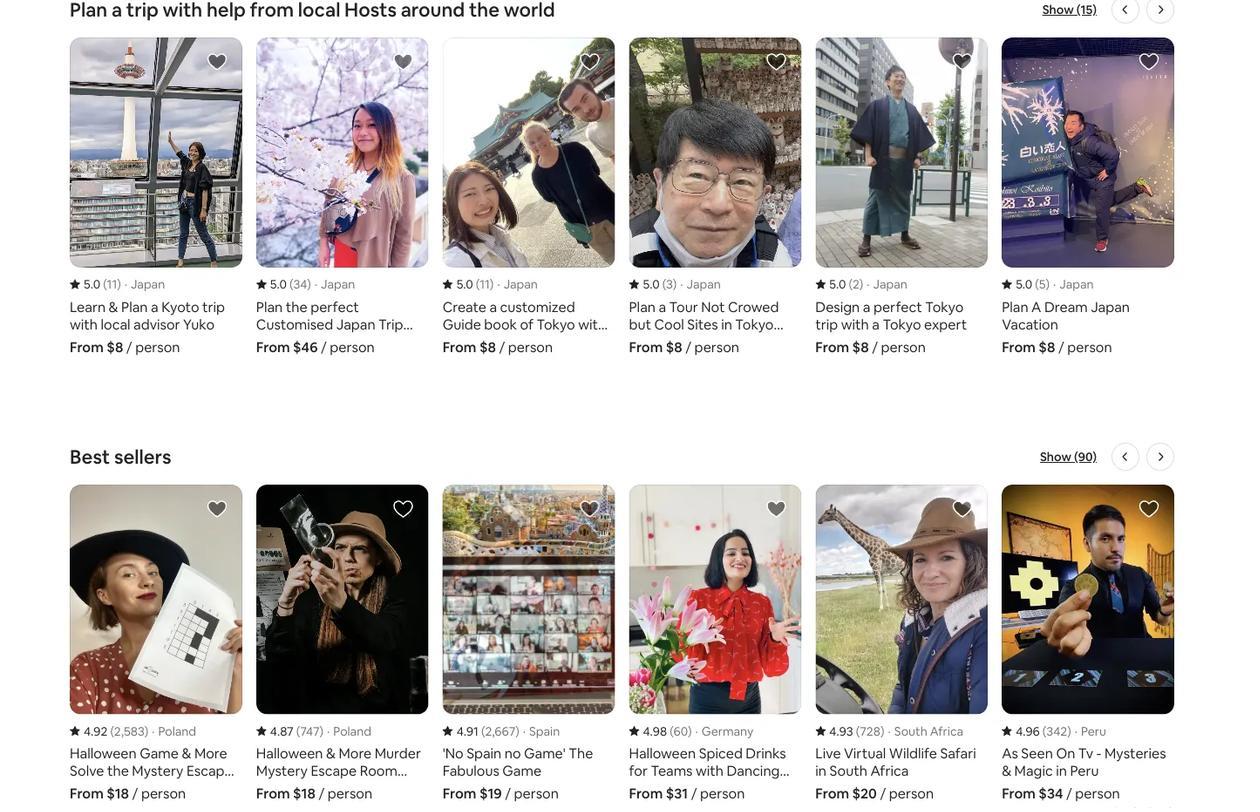 Task type: describe. For each thing, give the bounding box(es) containing it.
best
[[70, 444, 110, 469]]

( for live virtual wildlife safari in south africa group
[[856, 723, 860, 739]]

japan for rating 5.0 out of 5; 34 reviews image
[[321, 276, 355, 292]]

) for "plan a tour not crowed but cool sites in tokyo local" group
[[673, 276, 677, 292]]

save this experience image for design a perfect tokyo trip with a tokyo expert group
[[952, 51, 973, 72]]

( for design a perfect tokyo trip with a tokyo expert group
[[849, 276, 853, 292]]

japan for 'rating 5.0 out of 5; 5 reviews' image
[[1060, 276, 1094, 292]]

rating 4.96 out of 5; 342 reviews image
[[1002, 723, 1071, 739]]

person for live virtual wildlife safari in south africa group
[[889, 785, 934, 803]]

· south africa
[[888, 723, 964, 739]]

5.0 ( 11 ) for create a customized guide book of tokyo with a local guide group
[[457, 276, 494, 292]]

$34
[[1039, 785, 1063, 803]]

person for halloween & more murder mystery escape room games group
[[328, 785, 372, 803]]

'no spain no game' the fabulous game group
[[443, 485, 615, 803]]

$8 for design a perfect tokyo trip with a tokyo expert group
[[852, 338, 869, 356]]

( for plan the perfect customised japan trip with local expert 'group'
[[290, 276, 293, 292]]

africa
[[930, 723, 964, 739]]

from for create a customized guide book of tokyo with a local guide group
[[443, 338, 477, 356]]

south
[[894, 723, 928, 739]]

· japan for plan a dream japan vacation group
[[1053, 276, 1094, 292]]

/ for plan a dream japan vacation group
[[1059, 338, 1065, 356]]

· for halloween game & more solve the mystery escape room games group
[[152, 723, 155, 739]]

) for halloween spiced drinks for teams with dancing indian chef group
[[688, 723, 692, 739]]

11 for create a customized guide book of tokyo with a local guide group
[[480, 276, 490, 292]]

from for live virtual wildlife safari in south africa group
[[816, 785, 849, 803]]

japan for rating 5.0 out of 5; 3 reviews image
[[687, 276, 721, 292]]

) for plan a dream japan vacation group
[[1046, 276, 1050, 292]]

$31
[[666, 785, 688, 803]]

halloween spiced drinks for teams with dancing indian chef group
[[629, 485, 802, 803]]

save this experience image for create a customized guide book of tokyo with a local guide group
[[579, 51, 600, 72]]

save this experience image for 4.96 ( 342 )
[[1139, 499, 1160, 520]]

· for as seen on tv - mysteries & magic in peru group
[[1075, 723, 1078, 739]]

747
[[300, 723, 320, 739]]

) for create a customized guide book of tokyo with a local guide group
[[490, 276, 494, 292]]

$8 for create a customized guide book of tokyo with a local guide group
[[479, 338, 496, 356]]

rating 4.91 out of 5; 2,667 reviews image
[[443, 723, 520, 739]]

5.0 for design a perfect tokyo trip with a tokyo expert group
[[830, 276, 846, 292]]

save this experience image for learn & plan a kyoto trip with local advisor yuko "group" in the left of the page
[[207, 51, 227, 72]]

from $31 / person
[[629, 785, 745, 803]]

person for learn & plan a kyoto trip with local advisor yuko "group" in the left of the page
[[135, 338, 180, 356]]

person for "plan a tour not crowed but cool sites in tokyo local" group
[[695, 338, 739, 356]]

· for plan the perfect customised japan trip with local expert 'group'
[[315, 276, 317, 292]]

spain
[[529, 723, 560, 739]]

person for create a customized guide book of tokyo with a local guide group
[[508, 338, 553, 356]]

3
[[666, 276, 673, 292]]

save this experience image for 4.92 ( 2,583 )
[[207, 499, 227, 520]]

from $46 / person
[[256, 338, 375, 356]]

( for halloween & more murder mystery escape room games group
[[296, 723, 300, 739]]

person for halloween game & more solve the mystery escape room games group
[[141, 785, 186, 803]]

show (90)
[[1040, 449, 1097, 465]]

5.0 for learn & plan a kyoto trip with local advisor yuko "group" in the left of the page
[[84, 276, 100, 292]]

/ for plan the perfect customised japan trip with local expert 'group'
[[321, 338, 327, 356]]

from for learn & plan a kyoto trip with local advisor yuko "group" in the left of the page
[[70, 338, 104, 356]]

4.93 ( 728 )
[[830, 723, 885, 739]]

/ for halloween spiced drinks for teams with dancing indian chef group
[[691, 785, 697, 803]]

4.96
[[1016, 723, 1040, 739]]

plan the perfect customised japan trip with local expert group
[[256, 37, 429, 356]]

person for plan a dream japan vacation group
[[1068, 338, 1112, 356]]

5.0 for plan the perfect customised japan trip with local expert 'group'
[[270, 276, 287, 292]]

rating 5.0 out of 5; 5 reviews image
[[1002, 276, 1050, 292]]

· japan for learn & plan a kyoto trip with local advisor yuko "group" in the left of the page
[[124, 276, 165, 292]]

$18 for 747
[[293, 785, 316, 803]]

from for halloween & more murder mystery escape room games group
[[256, 785, 290, 803]]

/ for create a customized guide book of tokyo with a local guide group
[[499, 338, 505, 356]]

plan a tour not crowed but cool sites in tokyo local group
[[629, 37, 802, 356]]

( for plan a dream japan vacation group
[[1035, 276, 1039, 292]]

from $19 / person
[[443, 785, 559, 803]]

/ for "plan a tour not crowed but cool sites in tokyo local" group
[[686, 338, 692, 356]]

$8 for plan a dream japan vacation group
[[1039, 338, 1056, 356]]

rating 4.93 out of 5; 728 reviews image
[[816, 723, 885, 739]]

· for "plan a tour not crowed but cool sites in tokyo local" group
[[680, 276, 683, 292]]

person for halloween spiced drinks for teams with dancing indian chef group
[[700, 785, 745, 803]]

from $18 / person for 747
[[256, 785, 372, 803]]

/ for 'no spain no game' the fabulous game group
[[505, 785, 511, 803]]

4.96 ( 342 )
[[1016, 723, 1071, 739]]

from for plan the perfect customised japan trip with local expert 'group'
[[256, 338, 290, 356]]

4.93
[[830, 723, 853, 739]]

from for "plan a tour not crowed but cool sites in tokyo local" group
[[629, 338, 663, 356]]

design a perfect tokyo trip with a tokyo expert group
[[816, 37, 988, 356]]

/ for live virtual wildlife safari in south africa group
[[880, 785, 886, 803]]

4.91 ( 2,667 )
[[457, 723, 520, 739]]

5.0 ( 11 ) for learn & plan a kyoto trip with local advisor yuko "group" in the left of the page
[[84, 276, 121, 292]]

person for design a perfect tokyo trip with a tokyo expert group
[[881, 338, 926, 356]]

· for live virtual wildlife safari in south africa group
[[888, 723, 891, 739]]

( for "plan a tour not crowed but cool sites in tokyo local" group
[[662, 276, 666, 292]]

· for design a perfect tokyo trip with a tokyo expert group
[[867, 276, 870, 292]]

live virtual wildlife safari in south africa group
[[816, 485, 988, 803]]

from $8 / person for rating 5.0 out of 5; 2 reviews image
[[816, 338, 926, 356]]

$20
[[852, 785, 877, 803]]

create a customized guide book of tokyo with a local guide group
[[443, 37, 615, 356]]

halloween & more murder mystery escape room games group
[[256, 485, 429, 803]]

· for halloween & more murder mystery escape room games group
[[327, 723, 330, 739]]

2,667
[[485, 723, 516, 739]]

5.0 ( 2 )
[[830, 276, 864, 292]]

) for learn & plan a kyoto trip with local advisor yuko "group" in the left of the page
[[117, 276, 121, 292]]

from $34 / person
[[1002, 785, 1120, 803]]

rating 5.0 out of 5; 34 reviews image
[[256, 276, 311, 292]]

728
[[860, 723, 881, 739]]

( for as seen on tv - mysteries & magic in peru group
[[1043, 723, 1047, 739]]

rating 4.92 out of 5; 2,583 reviews image
[[70, 723, 148, 739]]



Task type: locate. For each thing, give the bounding box(es) containing it.
5 from $8 / person from the left
[[1002, 338, 1112, 356]]

5.0 inside "plan a tour not crowed but cool sites in tokyo local" group
[[643, 276, 660, 292]]

1 horizontal spatial poland
[[333, 723, 371, 739]]

rating 5.0 out of 5; 11 reviews image inside learn & plan a kyoto trip with local advisor yuko "group"
[[70, 276, 121, 292]]

( for halloween game & more solve the mystery escape room games group
[[110, 723, 114, 739]]

5.0 for plan a dream japan vacation group
[[1016, 276, 1033, 292]]

· poland for 4.87 ( 747 )
[[327, 723, 371, 739]]

( for create a customized guide book of tokyo with a local guide group
[[476, 276, 480, 292]]

show left (15)
[[1043, 2, 1074, 17]]

( inside create a customized guide book of tokyo with a local guide group
[[476, 276, 480, 292]]

1 $18 from the left
[[107, 785, 129, 803]]

2 poland from the left
[[333, 723, 371, 739]]

person inside halloween game & more solve the mystery escape room games group
[[141, 785, 186, 803]]

show (90) link
[[1040, 448, 1097, 465]]

) for design a perfect tokyo trip with a tokyo expert group
[[860, 276, 864, 292]]

0 horizontal spatial · poland
[[152, 723, 196, 739]]

$8
[[107, 338, 123, 356], [479, 338, 496, 356], [666, 338, 683, 356], [852, 338, 869, 356], [1039, 338, 1056, 356]]

from inside create a customized guide book of tokyo with a local guide group
[[443, 338, 477, 356]]

rating 5.0 out of 5; 11 reviews image
[[70, 276, 121, 292], [443, 276, 494, 292]]

( for halloween spiced drinks for teams with dancing indian chef group
[[670, 723, 674, 739]]

1 rating 5.0 out of 5; 11 reviews image from the left
[[70, 276, 121, 292]]

/ for design a perfect tokyo trip with a tokyo expert group
[[872, 338, 878, 356]]

person
[[135, 338, 180, 356], [330, 338, 375, 356], [508, 338, 553, 356], [695, 338, 739, 356], [881, 338, 926, 356], [1068, 338, 1112, 356], [141, 785, 186, 803], [328, 785, 372, 803], [514, 785, 559, 803], [700, 785, 745, 803], [889, 785, 934, 803], [1075, 785, 1120, 803]]

1 from $8 / person from the left
[[70, 338, 180, 356]]

· poland inside halloween game & more solve the mystery escape room games group
[[152, 723, 196, 739]]

(
[[103, 276, 107, 292], [290, 276, 293, 292], [476, 276, 480, 292], [662, 276, 666, 292], [849, 276, 853, 292], [1035, 276, 1039, 292], [110, 723, 114, 739], [296, 723, 300, 739], [481, 723, 485, 739], [670, 723, 674, 739], [856, 723, 860, 739], [1043, 723, 1047, 739]]

show for $34
[[1040, 449, 1072, 465]]

( inside "plan a tour not crowed but cool sites in tokyo local" group
[[662, 276, 666, 292]]

save this experience image for plan the perfect customised japan trip with local expert 'group'
[[393, 51, 414, 72]]

1 horizontal spatial 11
[[480, 276, 490, 292]]

5.0 ( 5 )
[[1016, 276, 1050, 292]]

japan inside design a perfect tokyo trip with a tokyo expert group
[[873, 276, 908, 292]]

6 japan from the left
[[1060, 276, 1094, 292]]

person for 'no spain no game' the fabulous game group
[[514, 785, 559, 803]]

(15)
[[1077, 2, 1097, 17]]

save this experience image inside learn & plan a kyoto trip with local advisor yuko "group"
[[207, 51, 227, 72]]

from $8 / person inside learn & plan a kyoto trip with local advisor yuko "group"
[[70, 338, 180, 356]]

from for design a perfect tokyo trip with a tokyo expert group
[[816, 338, 849, 356]]

/ inside 'no spain no game' the fabulous game group
[[505, 785, 511, 803]]

person for plan the perfect customised japan trip with local expert 'group'
[[330, 338, 375, 356]]

rating 4.87 out of 5; 747 reviews image
[[256, 723, 324, 739]]

from for plan a dream japan vacation group
[[1002, 338, 1036, 356]]

5.0 inside plan a dream japan vacation group
[[1016, 276, 1033, 292]]

0 vertical spatial show
[[1043, 2, 1074, 17]]

2 · poland from the left
[[327, 723, 371, 739]]

·
[[124, 276, 127, 292], [315, 276, 317, 292], [497, 276, 500, 292], [680, 276, 683, 292], [867, 276, 870, 292], [1053, 276, 1056, 292], [152, 723, 155, 739], [327, 723, 330, 739], [523, 723, 526, 739], [695, 723, 698, 739], [888, 723, 891, 739], [1075, 723, 1078, 739]]

from inside halloween spiced drinks for teams with dancing indian chef group
[[629, 785, 663, 803]]

2 from $18 / person from the left
[[256, 785, 372, 803]]

show (15)
[[1043, 2, 1097, 17]]

1 horizontal spatial 5.0 ( 11 )
[[457, 276, 494, 292]]

poland inside halloween game & more solve the mystery escape room games group
[[158, 723, 196, 739]]

save this experience image
[[1139, 51, 1160, 72], [207, 499, 227, 520], [393, 499, 414, 520], [1139, 499, 1160, 520]]

save this experience image inside 'no spain no game' the fabulous game group
[[579, 499, 600, 520]]

4.92 ( 2,583 )
[[84, 723, 148, 739]]

· japan
[[124, 276, 165, 292], [315, 276, 355, 292], [497, 276, 538, 292], [680, 276, 721, 292], [867, 276, 908, 292], [1053, 276, 1094, 292]]

person inside live virtual wildlife safari in south africa group
[[889, 785, 934, 803]]

save this experience image for 'no spain no game' the fabulous game group
[[579, 499, 600, 520]]

save this experience image inside design a perfect tokyo trip with a tokyo expert group
[[952, 51, 973, 72]]

2 5.0 from the left
[[270, 276, 287, 292]]

11 inside create a customized guide book of tokyo with a local guide group
[[480, 276, 490, 292]]

save this experience image for live virtual wildlife safari in south africa group
[[952, 499, 973, 520]]

· japan for design a perfect tokyo trip with a tokyo expert group
[[867, 276, 908, 292]]

· japan inside create a customized guide book of tokyo with a local guide group
[[497, 276, 538, 292]]

· peru
[[1075, 723, 1107, 739]]

( for 'no spain no game' the fabulous game group
[[481, 723, 485, 739]]

0 horizontal spatial poland
[[158, 723, 196, 739]]

5.0 inside learn & plan a kyoto trip with local advisor yuko "group"
[[84, 276, 100, 292]]

) for 'no spain no game' the fabulous game group
[[516, 723, 520, 739]]

poland
[[158, 723, 196, 739], [333, 723, 371, 739]]

1 horizontal spatial from $18 / person
[[256, 785, 372, 803]]

5.0 ( 11 )
[[84, 276, 121, 292], [457, 276, 494, 292]]

/ inside design a perfect tokyo trip with a tokyo expert group
[[872, 338, 878, 356]]

/ inside create a customized guide book of tokyo with a local guide group
[[499, 338, 505, 356]]

person inside as seen on tv - mysteries & magic in peru group
[[1075, 785, 1120, 803]]

3 $8 from the left
[[666, 338, 683, 356]]

0 horizontal spatial 11
[[107, 276, 117, 292]]

from for 'no spain no game' the fabulous game group
[[443, 785, 477, 803]]

· poland right 2,583
[[152, 723, 196, 739]]

person inside design a perfect tokyo trip with a tokyo expert group
[[881, 338, 926, 356]]

11 inside learn & plan a kyoto trip with local advisor yuko "group"
[[107, 276, 117, 292]]

5.0 for create a customized guide book of tokyo with a local guide group
[[457, 276, 473, 292]]

4.98 ( 60 )
[[643, 723, 692, 739]]

1 5.0 ( 11 ) from the left
[[84, 276, 121, 292]]

0 horizontal spatial from $18 / person
[[70, 785, 186, 803]]

from $18 / person for 2,583
[[70, 785, 186, 803]]

person for as seen on tv - mysteries & magic in peru group
[[1075, 785, 1120, 803]]

japan for 'rating 5.0 out of 5; 11 reviews' image within learn & plan a kyoto trip with local advisor yuko "group"
[[131, 276, 165, 292]]

1 japan from the left
[[131, 276, 165, 292]]

) inside halloween & more murder mystery escape room games group
[[320, 723, 324, 739]]

save this experience image inside plan the perfect customised japan trip with local expert 'group'
[[393, 51, 414, 72]]

(90)
[[1074, 449, 1097, 465]]

· for halloween spiced drinks for teams with dancing indian chef group
[[695, 723, 698, 739]]

1 horizontal spatial rating 5.0 out of 5; 11 reviews image
[[443, 276, 494, 292]]

· japan inside design a perfect tokyo trip with a tokyo expert group
[[867, 276, 908, 292]]

· inside 'no spain no game' the fabulous game group
[[523, 723, 526, 739]]

from $18 / person inside halloween & more murder mystery escape room games group
[[256, 785, 372, 803]]

save this experience image for halloween spiced drinks for teams with dancing indian chef group
[[766, 499, 787, 520]]

· japan for "plan a tour not crowed but cool sites in tokyo local" group
[[680, 276, 721, 292]]

· inside live virtual wildlife safari in south africa group
[[888, 723, 891, 739]]

4.87
[[270, 723, 294, 739]]

poland right 747
[[333, 723, 371, 739]]

· for learn & plan a kyoto trip with local advisor yuko "group" in the left of the page
[[124, 276, 127, 292]]

show
[[1043, 2, 1074, 17], [1040, 449, 1072, 465]]

/ for as seen on tv - mysteries & magic in peru group
[[1066, 785, 1072, 803]]

4.92
[[84, 723, 108, 739]]

poland inside halloween & more murder mystery escape room games group
[[333, 723, 371, 739]]

show left (90)
[[1040, 449, 1072, 465]]

) inside learn & plan a kyoto trip with local advisor yuko "group"
[[117, 276, 121, 292]]

from inside "plan a tour not crowed but cool sites in tokyo local" group
[[629, 338, 663, 356]]

$8 inside learn & plan a kyoto trip with local advisor yuko "group"
[[107, 338, 123, 356]]

sellers
[[114, 444, 171, 469]]

) for as seen on tv - mysteries & magic in peru group
[[1067, 723, 1071, 739]]

5 · japan from the left
[[867, 276, 908, 292]]

· inside learn & plan a kyoto trip with local advisor yuko "group"
[[124, 276, 127, 292]]

3 japan from the left
[[504, 276, 538, 292]]

save this experience image inside "plan a tour not crowed but cool sites in tokyo local" group
[[766, 51, 787, 72]]

2 $18 from the left
[[293, 785, 316, 803]]

best sellers
[[70, 444, 171, 469]]

/ inside halloween game & more solve the mystery escape room games group
[[132, 785, 138, 803]]

from $8 / person inside create a customized guide book of tokyo with a local guide group
[[443, 338, 553, 356]]

from $8 / person for 'rating 5.0 out of 5; 11 reviews' image within learn & plan a kyoto trip with local advisor yuko "group"
[[70, 338, 180, 356]]

from $8 / person for 'rating 5.0 out of 5; 11 reviews' image within the create a customized guide book of tokyo with a local guide group
[[443, 338, 553, 356]]

poland for 4.87 ( 747 )
[[333, 723, 371, 739]]

$18 for 2,583
[[107, 785, 129, 803]]

5.0 inside plan the perfect customised japan trip with local expert 'group'
[[270, 276, 287, 292]]

peru
[[1081, 723, 1107, 739]]

japan
[[131, 276, 165, 292], [321, 276, 355, 292], [504, 276, 538, 292], [687, 276, 721, 292], [873, 276, 908, 292], [1060, 276, 1094, 292]]

) inside "plan a tour not crowed but cool sites in tokyo local" group
[[673, 276, 677, 292]]

rating 5.0 out of 5; 11 reviews image for learn & plan a kyoto trip with local advisor yuko "group" in the left of the page
[[70, 276, 121, 292]]

( inside design a perfect tokyo trip with a tokyo expert group
[[849, 276, 853, 292]]

) inside 'no spain no game' the fabulous game group
[[516, 723, 520, 739]]

4 from $8 / person from the left
[[816, 338, 926, 356]]

4 japan from the left
[[687, 276, 721, 292]]

0 horizontal spatial $18
[[107, 785, 129, 803]]

4 5.0 from the left
[[643, 276, 660, 292]]

from inside halloween game & more solve the mystery escape room games group
[[70, 785, 104, 803]]

) inside create a customized guide book of tokyo with a local guide group
[[490, 276, 494, 292]]

save this experience image inside as seen on tv - mysteries & magic in peru group
[[1139, 499, 1160, 520]]

5.0
[[84, 276, 100, 292], [270, 276, 287, 292], [457, 276, 473, 292], [643, 276, 660, 292], [830, 276, 846, 292], [1016, 276, 1033, 292]]

· inside halloween & more murder mystery escape room games group
[[327, 723, 330, 739]]

342
[[1047, 723, 1067, 739]]

save this experience image for 5.0 ( 5 )
[[1139, 51, 1160, 72]]

save this experience image
[[207, 51, 227, 72], [393, 51, 414, 72], [579, 51, 600, 72], [766, 51, 787, 72], [952, 51, 973, 72], [579, 499, 600, 520], [766, 499, 787, 520], [952, 499, 973, 520]]

· japan inside "plan a tour not crowed but cool sites in tokyo local" group
[[680, 276, 721, 292]]

11
[[107, 276, 117, 292], [480, 276, 490, 292]]

0 horizontal spatial rating 5.0 out of 5; 11 reviews image
[[70, 276, 121, 292]]

$46
[[293, 338, 318, 356]]

) inside live virtual wildlife safari in south africa group
[[881, 723, 885, 739]]

5
[[1039, 276, 1046, 292]]

4.98
[[643, 723, 667, 739]]

)
[[117, 276, 121, 292], [307, 276, 311, 292], [490, 276, 494, 292], [673, 276, 677, 292], [860, 276, 864, 292], [1046, 276, 1050, 292], [144, 723, 148, 739], [320, 723, 324, 739], [516, 723, 520, 739], [688, 723, 692, 739], [881, 723, 885, 739], [1067, 723, 1071, 739]]

from inside halloween & more murder mystery escape room games group
[[256, 785, 290, 803]]

2,583
[[114, 723, 144, 739]]

1 horizontal spatial $18
[[293, 785, 316, 803]]

$8 inside plan a dream japan vacation group
[[1039, 338, 1056, 356]]

) inside plan a dream japan vacation group
[[1046, 276, 1050, 292]]

/ for halloween & more murder mystery escape room games group
[[319, 785, 325, 803]]

person inside "plan a tour not crowed but cool sites in tokyo local" group
[[695, 338, 739, 356]]

) for live virtual wildlife safari in south africa group
[[881, 723, 885, 739]]

6 5.0 from the left
[[1016, 276, 1033, 292]]

/ inside learn & plan a kyoto trip with local advisor yuko "group"
[[126, 338, 132, 356]]

11 for learn & plan a kyoto trip with local advisor yuko "group" in the left of the page
[[107, 276, 117, 292]]

japan for rating 5.0 out of 5; 2 reviews image
[[873, 276, 908, 292]]

person inside 'no spain no game' the fabulous game group
[[514, 785, 559, 803]]

$18 inside halloween & more murder mystery escape room games group
[[293, 785, 316, 803]]

1 vertical spatial show
[[1040, 449, 1072, 465]]

· inside design a perfect tokyo trip with a tokyo expert group
[[867, 276, 870, 292]]

1 · japan from the left
[[124, 276, 165, 292]]

halloween game & more solve the mystery escape room games group
[[70, 485, 242, 803]]

5 japan from the left
[[873, 276, 908, 292]]

2 5.0 ( 11 ) from the left
[[457, 276, 494, 292]]

from inside live virtual wildlife safari in south africa group
[[816, 785, 849, 803]]

2 from $8 / person from the left
[[443, 338, 553, 356]]

5 5.0 from the left
[[830, 276, 846, 292]]

2
[[853, 276, 860, 292]]

2 rating 5.0 out of 5; 11 reviews image from the left
[[443, 276, 494, 292]]

· inside create a customized guide book of tokyo with a local guide group
[[497, 276, 500, 292]]

japan inside group
[[1060, 276, 1094, 292]]

from
[[70, 338, 104, 356], [256, 338, 290, 356], [443, 338, 477, 356], [629, 338, 663, 356], [816, 338, 849, 356], [1002, 338, 1036, 356], [70, 785, 104, 803], [256, 785, 290, 803], [443, 785, 477, 803], [629, 785, 663, 803], [816, 785, 849, 803], [1002, 785, 1036, 803]]

60
[[674, 723, 688, 739]]

( inside learn & plan a kyoto trip with local advisor yuko "group"
[[103, 276, 107, 292]]

) inside halloween spiced drinks for teams with dancing indian chef group
[[688, 723, 692, 739]]

· inside "plan a tour not crowed but cool sites in tokyo local" group
[[680, 276, 683, 292]]

from $8 / person
[[70, 338, 180, 356], [443, 338, 553, 356], [629, 338, 739, 356], [816, 338, 926, 356], [1002, 338, 1112, 356]]

person inside halloween & more murder mystery escape room games group
[[328, 785, 372, 803]]

( inside plan a dream japan vacation group
[[1035, 276, 1039, 292]]

3 · japan from the left
[[497, 276, 538, 292]]

person inside create a customized guide book of tokyo with a local guide group
[[508, 338, 553, 356]]

from inside plan the perfect customised japan trip with local expert 'group'
[[256, 338, 290, 356]]

· japan for plan the perfect customised japan trip with local expert 'group'
[[315, 276, 355, 292]]

· for create a customized guide book of tokyo with a local guide group
[[497, 276, 500, 292]]

( inside 'no spain no game' the fabulous game group
[[481, 723, 485, 739]]

4 · japan from the left
[[680, 276, 721, 292]]

) for halloween game & more solve the mystery escape room games group
[[144, 723, 148, 739]]

show (15) link
[[1043, 1, 1097, 18]]

/ for halloween game & more solve the mystery escape room games group
[[132, 785, 138, 803]]

5.0 ( 34 )
[[270, 276, 311, 292]]

3 from $8 / person from the left
[[629, 338, 739, 356]]

/ inside halloween spiced drinks for teams with dancing indian chef group
[[691, 785, 697, 803]]

· poland right 747
[[327, 723, 371, 739]]

rating 4.98 out of 5; 60 reviews image
[[629, 723, 692, 739]]

rating 5.0 out of 5; 11 reviews image for create a customized guide book of tokyo with a local guide group
[[443, 276, 494, 292]]

learn & plan a kyoto trip with local advisor yuko group
[[70, 37, 242, 356]]

/ inside plan a dream japan vacation group
[[1059, 338, 1065, 356]]

) inside design a perfect tokyo trip with a tokyo expert group
[[860, 276, 864, 292]]

from $8 / person for rating 5.0 out of 5; 3 reviews image
[[629, 338, 739, 356]]

japan for 'rating 5.0 out of 5; 11 reviews' image within the create a customized guide book of tokyo with a local guide group
[[504, 276, 538, 292]]

poland right 2,583
[[158, 723, 196, 739]]

5.0 for "plan a tour not crowed but cool sites in tokyo local" group
[[643, 276, 660, 292]]

from $18 / person down 747
[[256, 785, 372, 803]]

$18
[[107, 785, 129, 803], [293, 785, 316, 803]]

germany
[[702, 723, 754, 739]]

/ inside plan the perfect customised japan trip with local expert 'group'
[[321, 338, 327, 356]]

4.91
[[457, 723, 479, 739]]

1 11 from the left
[[107, 276, 117, 292]]

2 11 from the left
[[480, 276, 490, 292]]

from $8 / person inside "plan a tour not crowed but cool sites in tokyo local" group
[[629, 338, 739, 356]]

from inside learn & plan a kyoto trip with local advisor yuko "group"
[[70, 338, 104, 356]]

rating 5.0 out of 5; 3 reviews image
[[629, 276, 677, 292]]

· inside as seen on tv - mysteries & magic in peru group
[[1075, 723, 1078, 739]]

34
[[293, 276, 307, 292]]

6 · japan from the left
[[1053, 276, 1094, 292]]

) inside as seen on tv - mysteries & magic in peru group
[[1067, 723, 1071, 739]]

$8 for "plan a tour not crowed but cool sites in tokyo local" group
[[666, 338, 683, 356]]

· inside halloween spiced drinks for teams with dancing indian chef group
[[695, 723, 698, 739]]

person inside halloween spiced drinks for teams with dancing indian chef group
[[700, 785, 745, 803]]

1 from $18 / person from the left
[[70, 785, 186, 803]]

from $8 / person inside design a perfect tokyo trip with a tokyo expert group
[[816, 338, 926, 356]]

· inside plan a dream japan vacation group
[[1053, 276, 1056, 292]]

5.0 inside design a perfect tokyo trip with a tokyo expert group
[[830, 276, 846, 292]]

5.0 ( 11 ) inside learn & plan a kyoto trip with local advisor yuko "group"
[[84, 276, 121, 292]]

/ inside halloween & more murder mystery escape room games group
[[319, 785, 325, 803]]

3 5.0 from the left
[[457, 276, 473, 292]]

1 poland from the left
[[158, 723, 196, 739]]

/
[[126, 338, 132, 356], [321, 338, 327, 356], [499, 338, 505, 356], [686, 338, 692, 356], [872, 338, 878, 356], [1059, 338, 1065, 356], [132, 785, 138, 803], [319, 785, 325, 803], [505, 785, 511, 803], [691, 785, 697, 803], [880, 785, 886, 803], [1066, 785, 1072, 803]]

$18 down 4.92 ( 2,583 )
[[107, 785, 129, 803]]

· spain
[[523, 723, 560, 739]]

2 · japan from the left
[[315, 276, 355, 292]]

5.0 inside create a customized guide book of tokyo with a local guide group
[[457, 276, 473, 292]]

from $18 / person down 2,583
[[70, 785, 186, 803]]

4 $8 from the left
[[852, 338, 869, 356]]

$8 inside create a customized guide book of tokyo with a local guide group
[[479, 338, 496, 356]]

· inside plan the perfect customised japan trip with local expert 'group'
[[315, 276, 317, 292]]

· for 'no spain no game' the fabulous game group
[[523, 723, 526, 739]]

save this experience image inside create a customized guide book of tokyo with a local guide group
[[579, 51, 600, 72]]

/ for learn & plan a kyoto trip with local advisor yuko "group" in the left of the page
[[126, 338, 132, 356]]

$18 down 747
[[293, 785, 316, 803]]

· inside halloween game & more solve the mystery escape room games group
[[152, 723, 155, 739]]

$8 for learn & plan a kyoto trip with local advisor yuko "group" in the left of the page
[[107, 338, 123, 356]]

from $18 / person inside halloween game & more solve the mystery escape room games group
[[70, 785, 186, 803]]

( inside halloween game & more solve the mystery escape room games group
[[110, 723, 114, 739]]

from $8 / person for 'rating 5.0 out of 5; 5 reviews' image
[[1002, 338, 1112, 356]]

from $20 / person
[[816, 785, 934, 803]]

( inside halloween spiced drinks for teams with dancing indian chef group
[[670, 723, 674, 739]]

· germany
[[695, 723, 754, 739]]

from inside as seen on tv - mysteries & magic in peru group
[[1002, 785, 1036, 803]]

plan a dream japan vacation group
[[1002, 37, 1175, 356]]

4.87 ( 747 )
[[270, 723, 324, 739]]

/ inside "plan a tour not crowed but cool sites in tokyo local" group
[[686, 338, 692, 356]]

from for halloween game & more solve the mystery escape room games group
[[70, 785, 104, 803]]

save this experience image inside halloween spiced drinks for teams with dancing indian chef group
[[766, 499, 787, 520]]

5.0 ( 3 )
[[643, 276, 677, 292]]

2 japan from the left
[[321, 276, 355, 292]]

1 5.0 from the left
[[84, 276, 100, 292]]

1 horizontal spatial · poland
[[327, 723, 371, 739]]

poland for 4.92 ( 2,583 )
[[158, 723, 196, 739]]

2 $8 from the left
[[479, 338, 496, 356]]

· for plan a dream japan vacation group
[[1053, 276, 1056, 292]]

$19
[[479, 785, 502, 803]]

· japan for create a customized guide book of tokyo with a local guide group
[[497, 276, 538, 292]]

$8 inside design a perfect tokyo trip with a tokyo expert group
[[852, 338, 869, 356]]

$18 inside halloween game & more solve the mystery escape room games group
[[107, 785, 129, 803]]

save this experience image for 4.87 ( 747 )
[[393, 499, 414, 520]]

from $18 / person
[[70, 785, 186, 803], [256, 785, 372, 803]]

( inside as seen on tv - mysteries & magic in peru group
[[1043, 723, 1047, 739]]

rating 5.0 out of 5; 2 reviews image
[[816, 276, 864, 292]]

save this experience image inside halloween & more murder mystery escape room games group
[[393, 499, 414, 520]]

/ inside as seen on tv - mysteries & magic in peru group
[[1066, 785, 1072, 803]]

· poland
[[152, 723, 196, 739], [327, 723, 371, 739]]

as seen on tv - mysteries & magic in peru group
[[1002, 485, 1175, 803]]

( inside plan the perfect customised japan trip with local expert 'group'
[[290, 276, 293, 292]]

5 $8 from the left
[[1039, 338, 1056, 356]]

) for plan the perfect customised japan trip with local expert 'group'
[[307, 276, 311, 292]]

show for $8
[[1043, 2, 1074, 17]]

1 $8 from the left
[[107, 338, 123, 356]]

1 · poland from the left
[[152, 723, 196, 739]]

0 horizontal spatial 5.0 ( 11 )
[[84, 276, 121, 292]]



Task type: vqa. For each thing, say whether or not it's contained in the screenshot.


